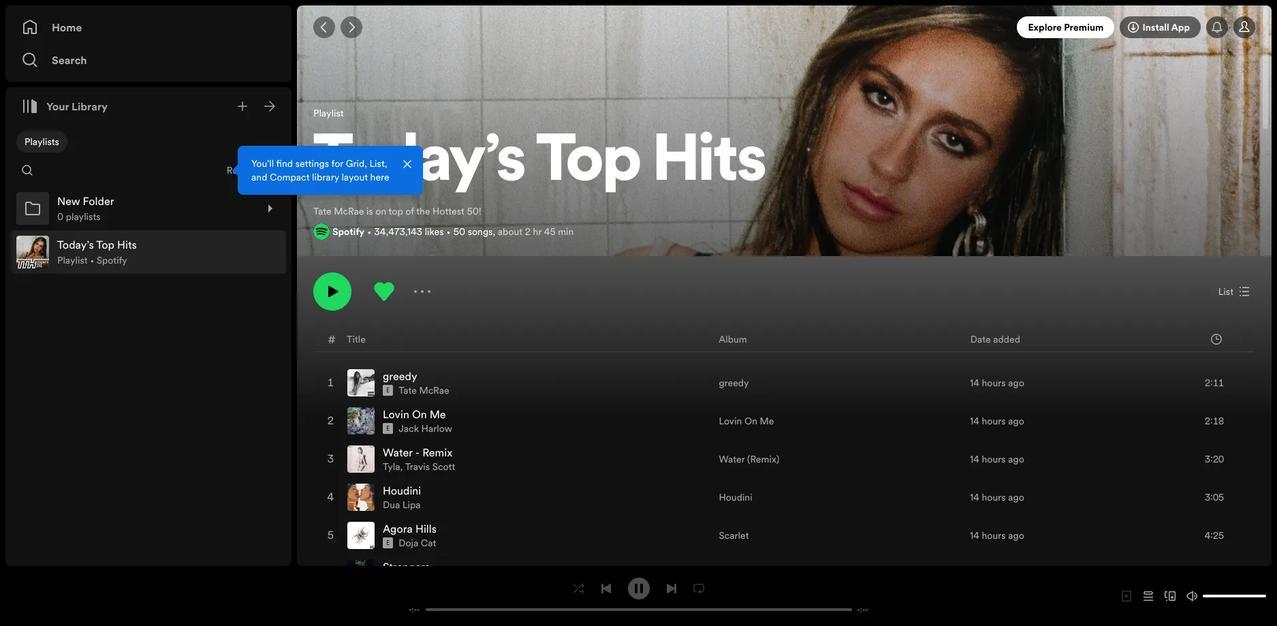 Task type: vqa. For each thing, say whether or not it's contained in the screenshot.
sale
no



Task type: locate. For each thing, give the bounding box(es) containing it.
lovin for lovin on me e
[[383, 407, 410, 422]]

1 horizontal spatial greedy
[[719, 376, 749, 390]]

houdini dua lipa
[[383, 483, 421, 512]]

songs
[[468, 225, 493, 238]]

3 hours from the top
[[982, 452, 1006, 466]]

1 horizontal spatial -:--
[[858, 605, 869, 615]]

0 horizontal spatial greedy
[[383, 368, 417, 383]]

lovin inside lovin on me e
[[383, 407, 410, 422]]

e down agora
[[386, 539, 390, 547]]

0 horizontal spatial -:--
[[409, 605, 420, 615]]

and
[[251, 170, 267, 184]]

houdini link
[[383, 483, 421, 498], [719, 490, 753, 504]]

ago for on
[[1009, 414, 1025, 428]]

0 vertical spatial spotify
[[333, 225, 365, 238]]

houdini for houdini dua lipa
[[383, 483, 421, 498]]

1 hours from the top
[[982, 376, 1006, 390]]

1 horizontal spatial :-
[[861, 605, 866, 615]]

playlist up for
[[314, 107, 344, 120]]

0 vertical spatial tate
[[314, 204, 332, 218]]

greedy up lovin on me
[[719, 376, 749, 390]]

playlist for playlist
[[314, 107, 344, 120]]

4 14 from the top
[[971, 490, 980, 504]]

tate up spotify icon
[[314, 204, 332, 218]]

mcrae up spotify link
[[334, 204, 364, 218]]

volume high image
[[1187, 591, 1198, 602]]

1 horizontal spatial mcrae
[[419, 383, 450, 397]]

playlist inside group
[[57, 254, 88, 267]]

, left about
[[493, 225, 496, 238]]

2
[[525, 225, 531, 238]]

e left jack at the bottom left of the page
[[386, 424, 390, 433]]

next image
[[666, 583, 677, 594]]

None search field
[[16, 159, 38, 181]]

1 horizontal spatial water
[[719, 452, 745, 466]]

spotify right •
[[97, 254, 127, 267]]

14 for on
[[971, 414, 980, 428]]

2 e from the top
[[386, 424, 390, 433]]

what's new image
[[1212, 22, 1223, 33]]

2 hours from the top
[[982, 414, 1006, 428]]

cell
[[326, 555, 337, 592], [719, 555, 761, 592], [971, 555, 1025, 592], [1174, 555, 1244, 592]]

3 explicit element from the top
[[383, 537, 393, 548]]

1 -:-- from the left
[[409, 605, 420, 615]]

4 hours from the top
[[982, 490, 1006, 504]]

0 horizontal spatial water
[[383, 445, 413, 460]]

lipa
[[403, 498, 421, 512]]

greedy e
[[383, 368, 417, 394]]

5 ago from the top
[[1009, 529, 1025, 542]]

greedy cell
[[348, 364, 455, 401]]

playlist
[[314, 107, 344, 120], [57, 254, 88, 267]]

0 vertical spatial explicit element
[[383, 385, 393, 396]]

2 :- from the left
[[861, 605, 866, 615]]

mcrae inside greedy cell
[[419, 383, 450, 397]]

doja cat link
[[399, 536, 437, 550]]

lovin
[[383, 407, 410, 422], [719, 414, 742, 428]]

1 vertical spatial explicit element
[[383, 423, 393, 434]]

you'll
[[251, 157, 274, 170]]

agora hills e
[[383, 521, 437, 547]]

houdini cell
[[348, 479, 427, 516]]

lovin down greedy cell
[[383, 407, 410, 422]]

water - remix cell
[[348, 441, 461, 477]]

on
[[376, 204, 387, 218]]

2 -:-- from the left
[[858, 605, 869, 615]]

1 e from the top
[[386, 386, 390, 394]]

0 horizontal spatial me
[[430, 407, 446, 422]]

1 vertical spatial e
[[386, 424, 390, 433]]

14 for hills
[[971, 529, 980, 542]]

search in your library image
[[22, 165, 33, 176]]

date
[[971, 333, 991, 346]]

0 vertical spatial playlist
[[314, 107, 344, 120]]

0 horizontal spatial mcrae
[[334, 204, 364, 218]]

water inside "water - remix tyla , travis scott"
[[383, 445, 413, 460]]

0 vertical spatial ,
[[493, 225, 496, 238]]

1 vertical spatial playlist
[[57, 254, 88, 267]]

-
[[415, 445, 420, 460], [409, 605, 412, 615], [417, 605, 420, 615], [858, 605, 861, 615], [866, 605, 869, 615]]

e up lovin on me cell
[[386, 386, 390, 394]]

playlist for playlist • spotify
[[57, 254, 88, 267]]

explicit element inside agora hills cell
[[383, 537, 393, 548]]

group
[[11, 230, 286, 274]]

tate up lovin on me e
[[399, 383, 417, 397]]

1 horizontal spatial spotify
[[333, 225, 365, 238]]

1 horizontal spatial me
[[760, 414, 775, 428]]

1 horizontal spatial on
[[745, 414, 758, 428]]

Disable repeat checkbox
[[688, 578, 710, 599]]

houdini inside "cell"
[[383, 483, 421, 498]]

doja cat
[[399, 536, 437, 550]]

5 14 from the top
[[971, 529, 980, 542]]

title
[[347, 333, 366, 346]]

harlow
[[422, 422, 453, 435]]

tate mcrae link
[[399, 383, 450, 397]]

1 14 hours ago from the top
[[971, 376, 1025, 390]]

2 ago from the top
[[1009, 414, 1025, 428]]

0 horizontal spatial tate
[[314, 204, 332, 218]]

travis scott link
[[405, 460, 455, 473]]

water (remix) link
[[719, 452, 780, 466]]

group inside main element
[[11, 230, 286, 274]]

2 14 from the top
[[971, 414, 980, 428]]

water
[[383, 445, 413, 460], [719, 452, 745, 466]]

find
[[276, 157, 293, 170]]

1 horizontal spatial greedy link
[[719, 376, 749, 390]]

1 horizontal spatial tate
[[399, 383, 417, 397]]

explicit element for greedy
[[383, 385, 393, 396]]

greedy link
[[383, 368, 417, 383], [719, 376, 749, 390]]

0 horizontal spatial houdini
[[383, 483, 421, 498]]

1 horizontal spatial lovin
[[719, 414, 742, 428]]

5 hours from the top
[[982, 529, 1006, 542]]

me
[[430, 407, 446, 422], [760, 414, 775, 428]]

me down tate mcrae
[[430, 407, 446, 422]]

1 horizontal spatial playlist
[[314, 107, 344, 120]]

1 horizontal spatial houdini
[[719, 490, 753, 504]]

2 vertical spatial e
[[386, 539, 390, 547]]

on for lovin on me e
[[412, 407, 427, 422]]

is
[[367, 204, 373, 218]]

1 horizontal spatial lovin on me link
[[719, 414, 775, 428]]

today's top hits
[[314, 131, 767, 196]]

greedy inside cell
[[383, 368, 417, 383]]

houdini
[[383, 483, 421, 498], [719, 490, 753, 504]]

0 horizontal spatial on
[[412, 407, 427, 422]]

tate
[[314, 204, 332, 218], [399, 383, 417, 397]]

e
[[386, 386, 390, 394], [386, 424, 390, 433], [386, 539, 390, 547]]

for
[[332, 157, 344, 170]]

0 playlists group
[[11, 187, 286, 230]]

tyla
[[383, 460, 400, 473]]

on inside lovin on me e
[[412, 407, 427, 422]]

pause image
[[633, 583, 644, 594]]

the
[[417, 204, 430, 218]]

4 14 hours ago from the top
[[971, 490, 1025, 504]]

0 vertical spatial mcrae
[[334, 204, 364, 218]]

45
[[544, 225, 556, 238]]

scarlet link
[[719, 529, 749, 542]]

3:05
[[1206, 490, 1225, 504]]

playlist left •
[[57, 254, 88, 267]]

1 horizontal spatial ,
[[493, 225, 496, 238]]

0 horizontal spatial lovin on me link
[[383, 407, 446, 422]]

install app link
[[1121, 16, 1202, 38]]

lovin on me link
[[383, 407, 446, 422], [719, 414, 775, 428]]

1 vertical spatial tate
[[399, 383, 417, 397]]

3 14 from the top
[[971, 452, 980, 466]]

greedy link up lovin on me cell
[[383, 368, 417, 383]]

1 explicit element from the top
[[383, 385, 393, 396]]

ago
[[1009, 376, 1025, 390], [1009, 414, 1025, 428], [1009, 452, 1025, 466], [1009, 490, 1025, 504], [1009, 529, 1025, 542]]

- inside "water - remix tyla , travis scott"
[[415, 445, 420, 460]]

0 horizontal spatial houdini link
[[383, 483, 421, 498]]

date added
[[971, 333, 1021, 346]]

tate inside greedy cell
[[399, 383, 417, 397]]

1 :- from the left
[[412, 605, 417, 615]]

(remix)
[[748, 452, 780, 466]]

0 horizontal spatial :-
[[412, 605, 417, 615]]

hours for hills
[[982, 529, 1006, 542]]

agora hills link
[[383, 521, 437, 536]]

explicit element left jack at the bottom left of the page
[[383, 423, 393, 434]]

list item containing playlist
[[11, 230, 286, 274]]

me inside lovin on me e
[[430, 407, 446, 422]]

50!
[[467, 204, 482, 218]]

main element
[[5, 5, 423, 566]]

greedy up lovin on me cell
[[383, 368, 417, 383]]

,
[[493, 225, 496, 238], [400, 460, 403, 473]]

spotify inside group
[[97, 254, 127, 267]]

2 vertical spatial explicit element
[[383, 537, 393, 548]]

14 hours ago for e
[[971, 376, 1025, 390]]

0 horizontal spatial spotify
[[97, 254, 127, 267]]

3:20
[[1206, 452, 1225, 466]]

explicit element inside greedy cell
[[383, 385, 393, 396]]

explicit element inside lovin on me cell
[[383, 423, 393, 434]]

e inside lovin on me e
[[386, 424, 390, 433]]

14 hours ago
[[971, 376, 1025, 390], [971, 414, 1025, 428], [971, 452, 1025, 466], [971, 490, 1025, 504], [971, 529, 1025, 542]]

5 14 hours ago from the top
[[971, 529, 1025, 542]]

1 vertical spatial spotify
[[97, 254, 127, 267]]

mcrae right greedy e
[[419, 383, 450, 397]]

greedy link up lovin on me
[[719, 376, 749, 390]]

14 hours ago for on
[[971, 414, 1025, 428]]

1 vertical spatial mcrae
[[419, 383, 450, 397]]

doja
[[399, 536, 419, 550]]

1 ago from the top
[[1009, 376, 1025, 390]]

explicit element down agora
[[383, 537, 393, 548]]

2 explicit element from the top
[[383, 423, 393, 434]]

0 horizontal spatial lovin
[[383, 407, 410, 422]]

0 horizontal spatial playlist
[[57, 254, 88, 267]]

1 vertical spatial ,
[[400, 460, 403, 473]]

:-
[[412, 605, 417, 615], [861, 605, 866, 615]]

2 14 hours ago from the top
[[971, 414, 1025, 428]]

tate for tate mcrae
[[399, 383, 417, 397]]

0
[[57, 210, 64, 224]]

0 vertical spatial e
[[386, 386, 390, 394]]

3 e from the top
[[386, 539, 390, 547]]

agora hills cell
[[348, 517, 442, 554]]

0 horizontal spatial ,
[[400, 460, 403, 473]]

duration image
[[1212, 334, 1223, 345]]

greedy
[[383, 368, 417, 383], [719, 376, 749, 390]]

enable shuffle image
[[574, 583, 584, 594]]

go back image
[[319, 22, 330, 33]]

settings
[[296, 157, 329, 170]]

of
[[406, 204, 414, 218]]

app
[[1172, 20, 1191, 34]]

group containing playlist
[[11, 230, 286, 274]]

mcrae
[[334, 204, 364, 218], [419, 383, 450, 397]]

explicit element
[[383, 385, 393, 396], [383, 423, 393, 434], [383, 537, 393, 548]]

1 cell from the left
[[326, 555, 337, 592]]

spotify right spotify icon
[[333, 225, 365, 238]]

agora
[[383, 521, 413, 536]]

explicit element up lovin on me cell
[[383, 385, 393, 396]]

lovin up the "water (remix)"
[[719, 414, 742, 428]]

water for (remix)
[[719, 452, 745, 466]]

, left travis
[[400, 460, 403, 473]]

2 cell from the left
[[719, 555, 761, 592]]

14 hours ago for hills
[[971, 529, 1025, 542]]

1 14 from the top
[[971, 376, 980, 390]]

me up (remix)
[[760, 414, 775, 428]]

on for lovin on me
[[745, 414, 758, 428]]

list item
[[11, 230, 286, 274]]

here
[[370, 170, 390, 184]]

top
[[389, 204, 403, 218]]



Task type: describe. For each thing, give the bounding box(es) containing it.
min
[[558, 225, 574, 238]]

dua lipa link
[[383, 498, 421, 512]]

# column header
[[328, 328, 336, 351]]

3 cell from the left
[[971, 555, 1025, 592]]

water - remix tyla , travis scott
[[383, 445, 455, 473]]

scarlet
[[719, 529, 749, 542]]

greedy for greedy e
[[383, 368, 417, 383]]

list
[[1219, 285, 1234, 298]]

houdini for houdini
[[719, 490, 753, 504]]

hottest
[[433, 204, 465, 218]]

tate for tate mcrae is on top of the hottest 50!
[[314, 204, 332, 218]]

#
[[328, 332, 336, 347]]

lovin for lovin on me
[[719, 414, 742, 428]]

your library button
[[16, 93, 113, 120]]

playlists
[[25, 135, 59, 149]]

your
[[46, 99, 69, 114]]

list item inside main element
[[11, 230, 286, 274]]

none search field inside main element
[[16, 159, 38, 181]]

34,473,143
[[374, 225, 423, 238]]

added
[[994, 333, 1021, 346]]

50
[[454, 225, 466, 238]]

go forward image
[[346, 22, 357, 33]]

explore premium button
[[1018, 16, 1115, 38]]

2:11 cell
[[1174, 364, 1244, 401]]

duration element
[[1212, 334, 1223, 345]]

scott
[[433, 460, 455, 473]]

today's
[[314, 131, 526, 196]]

•
[[90, 254, 94, 267]]

home link
[[22, 14, 275, 41]]

install app
[[1143, 20, 1191, 34]]

top bar and user menu element
[[297, 5, 1272, 49]]

remix
[[423, 445, 453, 460]]

album
[[719, 333, 748, 346]]

tyla link
[[383, 460, 400, 473]]

player controls element
[[393, 578, 885, 615]]

premium
[[1065, 20, 1104, 34]]

jack harlow link
[[399, 422, 453, 435]]

2:11
[[1206, 376, 1225, 390]]

top
[[537, 131, 642, 196]]

layout
[[342, 170, 368, 184]]

explore premium
[[1029, 20, 1104, 34]]

search
[[52, 52, 87, 67]]

e inside the agora hills e
[[386, 539, 390, 547]]

you'll find settings for grid, list, and compact library layout here dialog
[[238, 146, 423, 195]]

hours for on
[[982, 414, 1006, 428]]

your library
[[46, 99, 108, 114]]

jack
[[399, 422, 419, 435]]

mcrae for tate mcrae is on top of the hottest 50!
[[334, 204, 364, 218]]

tate mcrae is on top of the hottest 50!
[[314, 204, 482, 218]]

4 cell from the left
[[1174, 555, 1244, 592]]

hits
[[653, 131, 767, 196]]

0 horizontal spatial greedy link
[[383, 368, 417, 383]]

library
[[312, 170, 339, 184]]

you'll find settings for grid, list, and compact library layout here
[[251, 157, 390, 184]]

explicit element for agora hills
[[383, 537, 393, 548]]

strangers
[[383, 559, 430, 574]]

playlist • spotify
[[57, 254, 127, 267]]

recents
[[227, 164, 261, 177]]

spotify link
[[333, 225, 365, 238]]

3 14 hours ago from the top
[[971, 452, 1025, 466]]

0 playlists
[[57, 210, 101, 224]]

me for lovin on me e
[[430, 407, 446, 422]]

water (remix)
[[719, 452, 780, 466]]

playlists
[[66, 210, 101, 224]]

grid,
[[346, 157, 367, 170]]

ago for e
[[1009, 376, 1025, 390]]

strangers link
[[383, 559, 430, 574]]

travis
[[405, 460, 430, 473]]

tate mcrae
[[399, 383, 450, 397]]

# row
[[314, 328, 1255, 352]]

install
[[1143, 20, 1170, 34]]

Playlists checkbox
[[16, 131, 67, 153]]

water for -
[[383, 445, 413, 460]]

lovin on me e
[[383, 407, 446, 433]]

list,
[[370, 157, 387, 170]]

search link
[[22, 46, 275, 74]]

lovin on me
[[719, 414, 775, 428]]

greedy for greedy
[[719, 376, 749, 390]]

2:18
[[1206, 414, 1225, 428]]

34,473,143 likes
[[374, 225, 444, 238]]

4:25
[[1206, 529, 1225, 542]]

previous image
[[601, 583, 612, 594]]

mcrae for tate mcrae
[[419, 383, 450, 397]]

home
[[52, 20, 82, 35]]

3 ago from the top
[[1009, 452, 1025, 466]]

4 ago from the top
[[1009, 490, 1025, 504]]

dua
[[383, 498, 400, 512]]

spotify image
[[314, 223, 330, 240]]

explore
[[1029, 20, 1062, 34]]

14 for e
[[971, 376, 980, 390]]

disable repeat image
[[693, 583, 704, 594]]

jack harlow
[[399, 422, 453, 435]]

about
[[498, 225, 523, 238]]

water - remix link
[[383, 445, 453, 460]]

1 horizontal spatial houdini link
[[719, 490, 753, 504]]

hr
[[533, 225, 542, 238]]

List button
[[1214, 281, 1256, 302]]

compact
[[270, 170, 310, 184]]

explicit element for lovin on me
[[383, 423, 393, 434]]

me for lovin on me
[[760, 414, 775, 428]]

, inside "water - remix tyla , travis scott"
[[400, 460, 403, 473]]

ago for hills
[[1009, 529, 1025, 542]]

Recents, List view field
[[216, 159, 284, 181]]

today's top hits grid
[[298, 327, 1272, 626]]

e inside greedy e
[[386, 386, 390, 394]]

lovin on me cell
[[348, 403, 458, 439]]

connect to a device image
[[1165, 591, 1176, 602]]

cat
[[421, 536, 437, 550]]

hours for e
[[982, 376, 1006, 390]]

likes
[[425, 225, 444, 238]]

50 songs , about 2 hr 45 min
[[454, 225, 574, 238]]

library
[[72, 99, 108, 114]]



